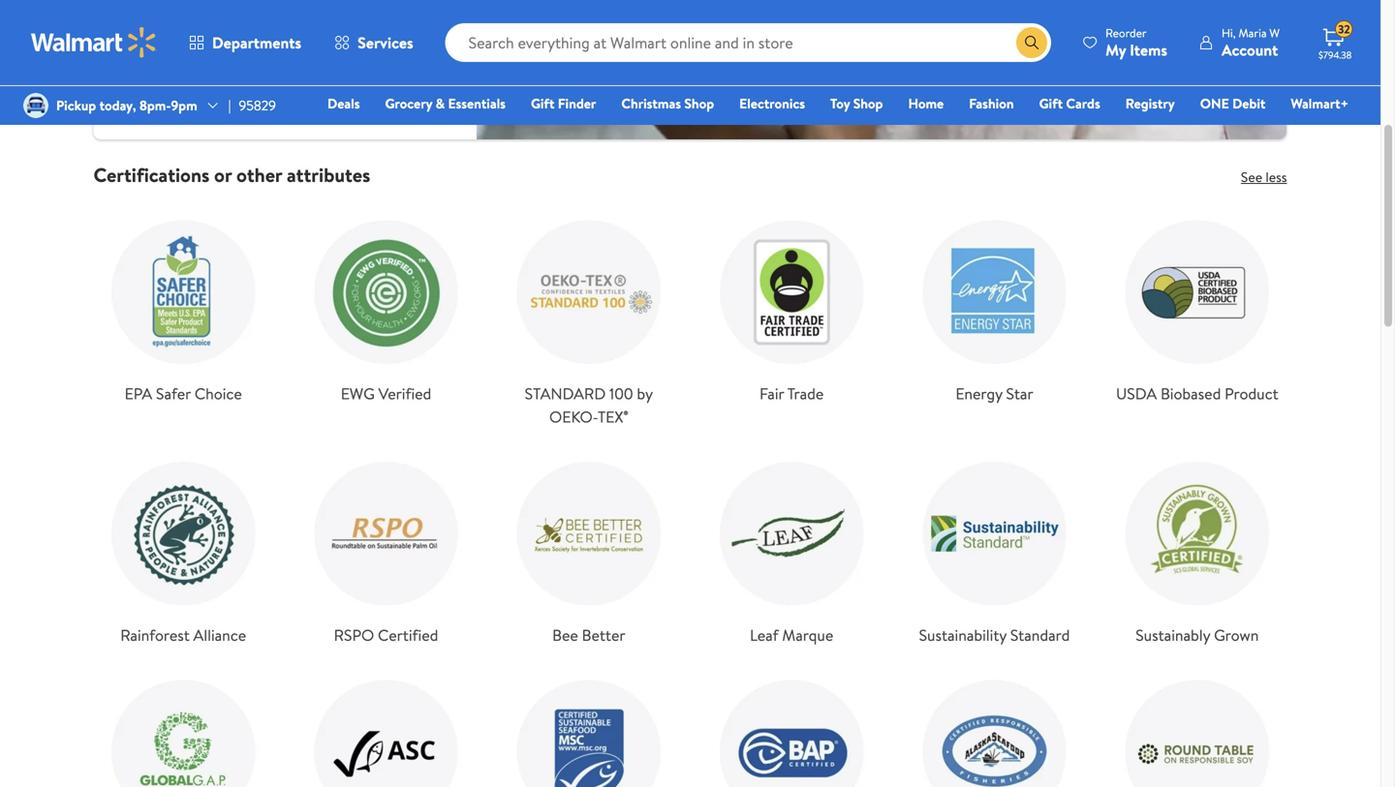 Task type: describe. For each thing, give the bounding box(es) containing it.
registry link
[[1117, 93, 1184, 114]]

bee better link
[[499, 444, 679, 647]]

product
[[1225, 383, 1279, 405]]

usda biobased product link
[[1108, 203, 1287, 406]]

gift for gift cards
[[1039, 94, 1063, 113]]

other
[[236, 162, 282, 189]]

| 95829
[[228, 96, 276, 115]]

hi,
[[1222, 25, 1236, 41]]

rspo
[[334, 625, 374, 646]]

christmas shop
[[621, 94, 714, 113]]

essentials
[[448, 94, 506, 113]]

finder
[[558, 94, 596, 113]]

services button
[[318, 19, 430, 66]]

gift for gift finder
[[531, 94, 555, 113]]

usda
[[1116, 383, 1157, 405]]

less
[[1266, 168, 1287, 187]]

Walmart Site-Wide search field
[[445, 23, 1051, 62]]

departments button
[[172, 19, 318, 66]]

departments
[[212, 32, 301, 53]]

standard 100 by oeko-tex® link
[[499, 203, 679, 429]]

one debit link
[[1192, 93, 1275, 114]]

9pm
[[171, 96, 197, 115]]

home
[[908, 94, 944, 113]]

*see details
[[117, 102, 175, 119]]

debit
[[1233, 94, 1266, 113]]

sustainably grown link
[[1108, 444, 1287, 647]]

toy
[[830, 94, 850, 113]]

standard
[[525, 383, 606, 405]]

standard 100 by oeko-tex®
[[525, 383, 653, 428]]

certified
[[378, 625, 438, 646]]

maria
[[1239, 25, 1267, 41]]

reorder my items
[[1106, 25, 1168, 61]]

Search search field
[[445, 23, 1051, 62]]

one
[[1200, 94, 1229, 113]]

|
[[228, 96, 231, 115]]

deals link
[[319, 93, 369, 114]]

tex®
[[598, 407, 628, 428]]

gift cards link
[[1031, 93, 1109, 114]]

account
[[1222, 39, 1278, 61]]

sustainably
[[1136, 625, 1211, 646]]

fair
[[760, 383, 784, 405]]

rspo certified
[[334, 625, 438, 646]]

rainforest
[[120, 625, 190, 646]]

ewg
[[341, 383, 375, 405]]

deals
[[328, 94, 360, 113]]

energy
[[956, 383, 1003, 405]]

ewg verified
[[341, 383, 431, 405]]

cards
[[1066, 94, 1101, 113]]

by
[[637, 383, 653, 405]]

sustainability
[[919, 625, 1007, 646]]

attributes
[[287, 162, 370, 189]]

sustainability standard link
[[905, 444, 1084, 647]]

$794.38
[[1319, 48, 1352, 62]]

details
[[143, 102, 175, 119]]

or
[[214, 162, 232, 189]]

certifications
[[94, 162, 210, 189]]

fashion
[[969, 94, 1014, 113]]

100
[[610, 383, 633, 405]]

leaf marque
[[750, 625, 834, 646]]

grocery & essentials
[[385, 94, 506, 113]]

rainforest alliance
[[120, 625, 246, 646]]

fair trade
[[760, 383, 824, 405]]

safer
[[156, 383, 191, 405]]

search icon image
[[1024, 35, 1040, 50]]

sustainably grown
[[1136, 625, 1259, 646]]

home link
[[900, 93, 953, 114]]

marque
[[782, 625, 834, 646]]



Task type: locate. For each thing, give the bounding box(es) containing it.
epa safer choice
[[125, 383, 242, 405]]

2 gift from the left
[[1039, 94, 1063, 113]]

today,
[[99, 96, 136, 115]]

one debit
[[1200, 94, 1266, 113]]

shop right christmas
[[684, 94, 714, 113]]

biobased
[[1161, 383, 1221, 405]]

see
[[1241, 168, 1263, 187]]

services
[[358, 32, 413, 53]]

choice
[[195, 383, 242, 405]]

list
[[82, 187, 1299, 788]]

 image
[[23, 93, 48, 118]]

ewg verified link
[[296, 203, 476, 406]]

gift cards
[[1039, 94, 1101, 113]]

95829
[[239, 96, 276, 115]]

verified
[[379, 383, 431, 405]]

see less
[[1241, 168, 1287, 187]]

walmart+
[[1291, 94, 1349, 113]]

w
[[1270, 25, 1280, 41]]

fair trade link
[[702, 203, 882, 406]]

fashion link
[[960, 93, 1023, 114]]

oeko-
[[549, 407, 598, 428]]

standard
[[1011, 625, 1070, 646]]

star
[[1006, 383, 1034, 405]]

toy shop
[[830, 94, 883, 113]]

list containing epa safer choice
[[82, 187, 1299, 788]]

gift
[[531, 94, 555, 113], [1039, 94, 1063, 113]]

1 shop from the left
[[684, 94, 714, 113]]

electronics link
[[731, 93, 814, 114]]

grown
[[1214, 625, 1259, 646]]

reorder
[[1106, 25, 1147, 41]]

0 horizontal spatial shop
[[684, 94, 714, 113]]

items
[[1130, 39, 1168, 61]]

bee
[[552, 625, 578, 646]]

shop right toy
[[853, 94, 883, 113]]

toy shop link
[[822, 93, 892, 114]]

sustainability standard
[[919, 625, 1070, 646]]

2 shop from the left
[[853, 94, 883, 113]]

*see
[[117, 102, 140, 119]]

gift finder link
[[522, 93, 605, 114]]

walmart+ link
[[1282, 93, 1358, 114]]

better
[[582, 625, 626, 646]]

&
[[436, 94, 445, 113]]

leaf marque link
[[702, 444, 882, 647]]

grocery
[[385, 94, 432, 113]]

bee better
[[552, 625, 626, 646]]

gift left finder
[[531, 94, 555, 113]]

gift finder
[[531, 94, 596, 113]]

gift inside gift cards link
[[1039, 94, 1063, 113]]

alliance
[[193, 625, 246, 646]]

0 horizontal spatial gift
[[531, 94, 555, 113]]

trade
[[788, 383, 824, 405]]

gift left the cards
[[1039, 94, 1063, 113]]

epa safer choice link
[[94, 203, 273, 406]]

1 horizontal spatial shop
[[853, 94, 883, 113]]

walmart image
[[31, 27, 157, 58]]

pickup today, 8pm-9pm
[[56, 96, 197, 115]]

christmas
[[621, 94, 681, 113]]

epa
[[125, 383, 152, 405]]

pickup
[[56, 96, 96, 115]]

32
[[1338, 21, 1351, 38]]

see less button
[[1241, 168, 1287, 187]]

energy star link
[[905, 203, 1084, 406]]

gift inside gift finder link
[[531, 94, 555, 113]]

1 gift from the left
[[531, 94, 555, 113]]

certifications or other attributes
[[94, 162, 370, 189]]

registry
[[1126, 94, 1175, 113]]

8pm-
[[139, 96, 171, 115]]

electronics
[[739, 94, 805, 113]]

1 horizontal spatial gift
[[1039, 94, 1063, 113]]

*see details button
[[117, 102, 175, 119]]

usda biobased product
[[1116, 383, 1279, 405]]

my
[[1106, 39, 1126, 61]]

christmas shop link
[[613, 93, 723, 114]]

energy star
[[956, 383, 1034, 405]]

shop for toy shop
[[853, 94, 883, 113]]

shop for christmas shop
[[684, 94, 714, 113]]



Task type: vqa. For each thing, say whether or not it's contained in the screenshot.
2nd Great from the right
no



